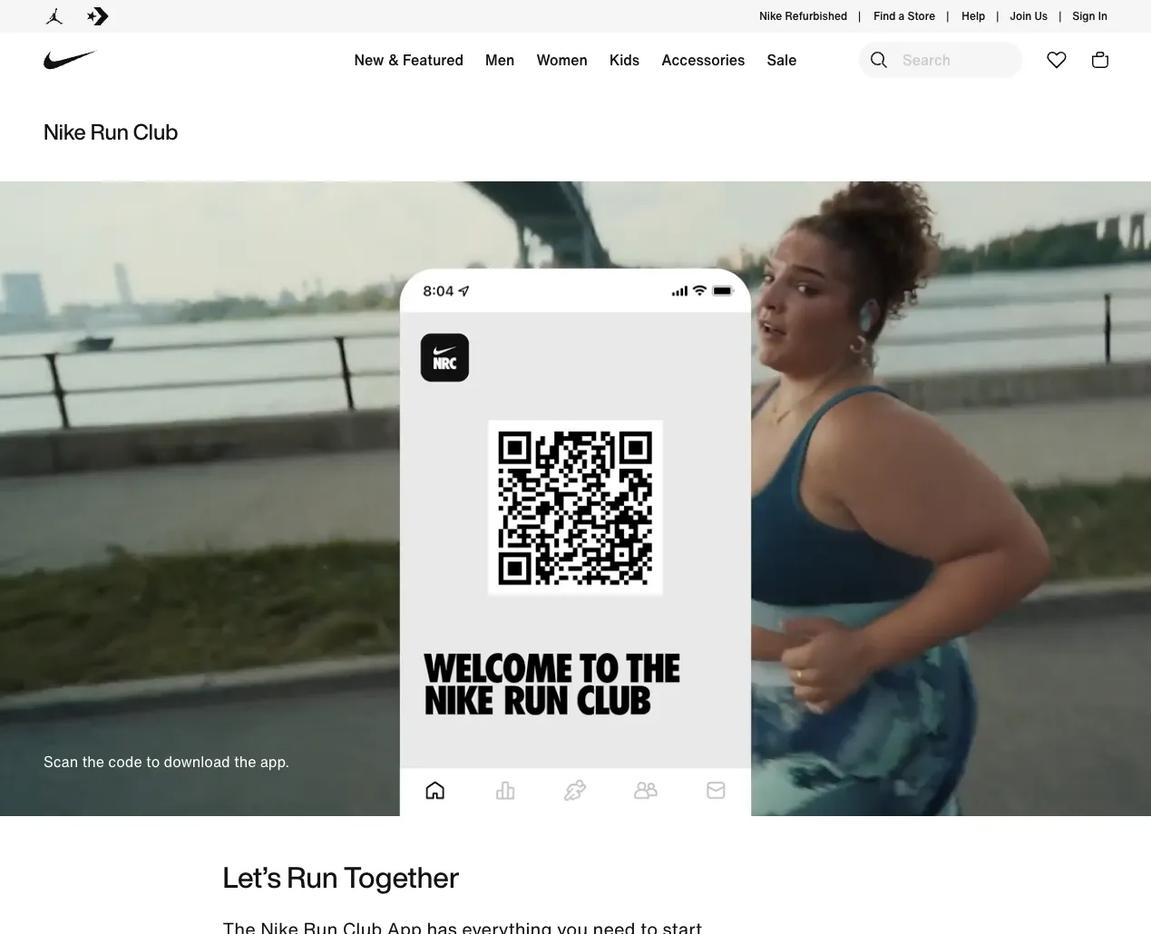 Task type: describe. For each thing, give the bounding box(es) containing it.
&
[[388, 49, 399, 71]]

sale link
[[756, 38, 808, 89]]

a
[[899, 8, 905, 24]]

together
[[344, 856, 460, 899]]

new
[[354, 49, 384, 71]]

1 the from the left
[[82, 752, 104, 773]]

men
[[486, 49, 515, 71]]

let's
[[223, 856, 281, 899]]

sign
[[1073, 8, 1096, 24]]

kids link
[[599, 38, 651, 89]]

| for join us
[[1059, 8, 1062, 24]]

app.
[[260, 752, 290, 773]]

| for help
[[997, 8, 1000, 24]]

featured
[[403, 49, 464, 71]]

scan
[[44, 752, 78, 773]]

run for nike
[[91, 115, 129, 148]]

nike home page image
[[35, 25, 106, 96]]

let's run together
[[223, 856, 460, 899]]

kids
[[610, 49, 640, 71]]

accessories
[[662, 49, 746, 71]]

nike for nike run club
[[44, 115, 86, 148]]

store
[[908, 8, 936, 24]]

accessories link
[[651, 38, 756, 89]]

nike for nike refurbished
[[760, 8, 783, 24]]

women
[[537, 49, 588, 71]]

find a store
[[874, 8, 936, 24]]

join us link
[[1011, 1, 1048, 32]]

let's run together main content
[[0, 87, 1152, 935]]



Task type: locate. For each thing, give the bounding box(es) containing it.
in
[[1099, 8, 1108, 24]]

club
[[133, 115, 178, 148]]

0 horizontal spatial the
[[82, 752, 104, 773]]

nike run club
[[44, 115, 178, 148]]

0 vertical spatial nike
[[760, 8, 783, 24]]

code
[[108, 752, 142, 773]]

| for nike refurbished
[[859, 8, 862, 24]]

the left code
[[82, 752, 104, 773]]

run right let's
[[287, 856, 338, 899]]

2 | from the left
[[947, 8, 950, 24]]

men link
[[475, 38, 526, 89]]

0 horizontal spatial run
[[91, 115, 129, 148]]

refurbished
[[786, 8, 848, 24]]

new & featured link
[[344, 38, 475, 89]]

sign in
[[1073, 8, 1108, 24]]

new & featured
[[354, 49, 464, 71]]

join us
[[1011, 8, 1048, 24]]

the
[[82, 752, 104, 773], [234, 752, 256, 773]]

sign in button
[[1073, 1, 1108, 32]]

nike refurbished
[[760, 8, 848, 24]]

favorites image
[[1046, 49, 1068, 71]]

menu bar
[[313, 36, 839, 91]]

help link
[[955, 5, 993, 28]]

scan the code to download the app. button
[[0, 182, 1152, 817]]

nike refurbished link
[[756, 1, 851, 32]]

| left help
[[947, 8, 950, 24]]

the left app.
[[234, 752, 256, 773]]

converse image
[[87, 5, 109, 27]]

find
[[874, 8, 896, 24]]

1 vertical spatial run
[[287, 856, 338, 899]]

1 horizontal spatial run
[[287, 856, 338, 899]]

1 | from the left
[[859, 8, 862, 24]]

menu bar containing new & featured
[[313, 36, 839, 91]]

to
[[146, 752, 160, 773]]

| for find a store
[[947, 8, 950, 24]]

run left the "club"
[[91, 115, 129, 148]]

0 vertical spatial run
[[91, 115, 129, 148]]

nike
[[760, 8, 783, 24], [44, 115, 86, 148]]

| right us at top right
[[1059, 8, 1062, 24]]

|
[[859, 8, 862, 24], [947, 8, 950, 24], [997, 8, 1000, 24], [1059, 8, 1062, 24]]

1 horizontal spatial the
[[234, 752, 256, 773]]

download
[[164, 752, 230, 773]]

3 | from the left
[[997, 8, 1000, 24]]

0 horizontal spatial nike
[[44, 115, 86, 148]]

Search Products text field
[[860, 42, 1023, 78]]

1 horizontal spatial nike
[[760, 8, 783, 24]]

nike left refurbished
[[760, 8, 783, 24]]

join
[[1011, 8, 1032, 24]]

open search modal image
[[869, 49, 890, 71]]

run
[[91, 115, 129, 148], [287, 856, 338, 899]]

nike inside 'let's run together' main content
[[44, 115, 86, 148]]

4 | from the left
[[1059, 8, 1062, 24]]

help
[[962, 8, 986, 24]]

scan the code to download the app.
[[44, 752, 290, 773]]

1 vertical spatial nike
[[44, 115, 86, 148]]

| left find
[[859, 8, 862, 24]]

nike inside nike refurbished link
[[760, 8, 783, 24]]

run for let's
[[287, 856, 338, 899]]

nike down nike home page image
[[44, 115, 86, 148]]

find a store link
[[871, 1, 940, 32]]

jordan image
[[44, 5, 65, 27]]

sale
[[767, 49, 797, 71]]

| left join
[[997, 8, 1000, 24]]

women link
[[526, 38, 599, 89]]

us
[[1035, 8, 1048, 24]]

2 the from the left
[[234, 752, 256, 773]]



Task type: vqa. For each thing, say whether or not it's contained in the screenshot.
Let's Run Together main content
yes



